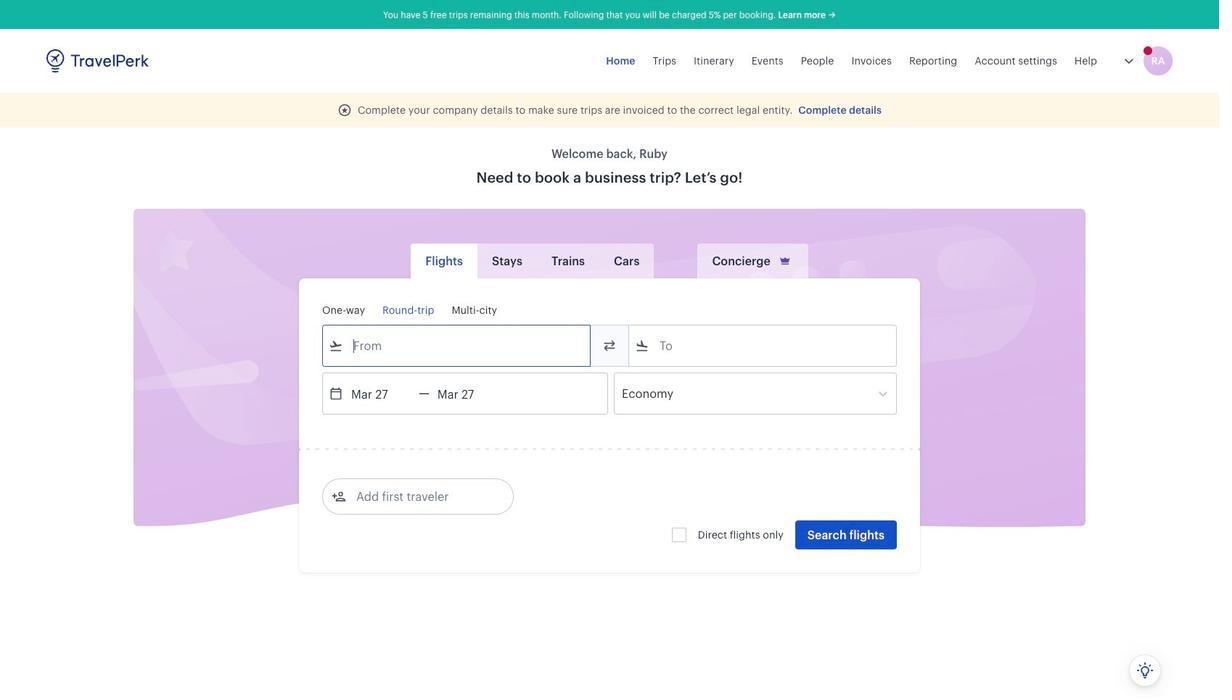 Task type: locate. For each thing, give the bounding box(es) containing it.
To search field
[[650, 335, 877, 358]]

Return text field
[[429, 374, 505, 414]]



Task type: describe. For each thing, give the bounding box(es) containing it.
Add first traveler search field
[[346, 486, 497, 509]]

Depart text field
[[343, 374, 419, 414]]

From search field
[[343, 335, 571, 358]]



